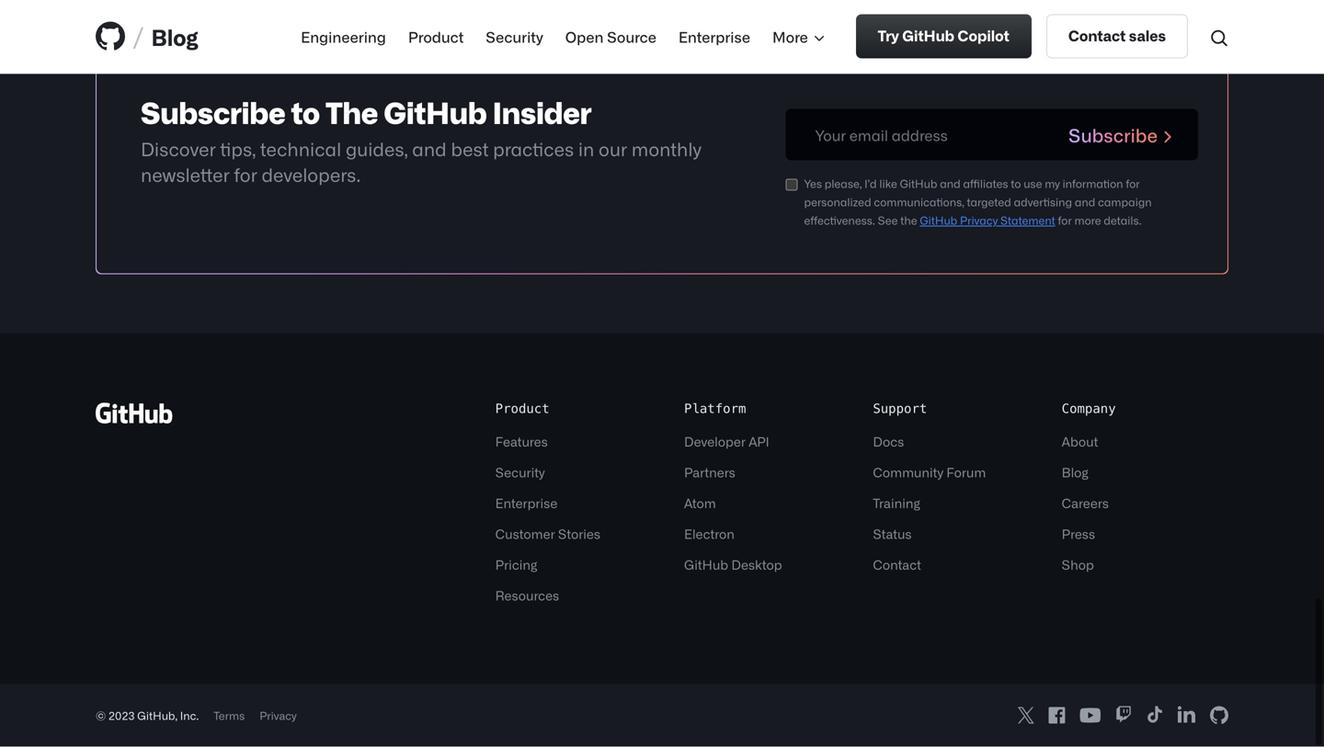 Task type: describe. For each thing, give the bounding box(es) containing it.
/ blog
[[132, 19, 199, 54]]

0 horizontal spatial enterprise
[[496, 496, 558, 512]]

inc.
[[180, 710, 199, 723]]

0 vertical spatial security link
[[486, 26, 543, 48]]

developer
[[684, 434, 746, 450]]

0 vertical spatial security
[[486, 28, 543, 46]]

yes
[[805, 177, 822, 191]]

terms
[[214, 710, 245, 723]]

1 vertical spatial security link
[[496, 465, 545, 481]]

sales
[[1130, 27, 1167, 44]]

see
[[878, 214, 898, 227]]

company
[[1062, 402, 1117, 417]]

statement
[[1001, 214, 1056, 227]]

practices
[[493, 138, 574, 160]]

training
[[873, 496, 921, 512]]

for inside yes please, i'd like github and affiliates to use my information for personalized communications, targeted advertising and campaign effectiveness. see the
[[1126, 177, 1140, 191]]

2023
[[109, 710, 135, 723]]

more
[[1075, 214, 1102, 227]]

1 horizontal spatial enterprise link
[[679, 26, 751, 48]]

blog inside / blog
[[151, 23, 199, 50]]

open
[[566, 28, 604, 46]]

github down electron
[[684, 558, 729, 573]]

careers link
[[1062, 496, 1109, 512]]

more button
[[773, 26, 827, 48]]

my
[[1045, 177, 1061, 191]]

api
[[749, 434, 770, 450]]

contact sales
[[1069, 27, 1167, 44]]

0 horizontal spatial blog link
[[151, 20, 199, 53]]

engineering
[[301, 28, 386, 46]]

electron
[[684, 527, 735, 543]]

1 vertical spatial privacy
[[260, 710, 297, 723]]

personalized
[[805, 196, 872, 209]]

communications,
[[874, 196, 965, 209]]

advertising
[[1014, 196, 1073, 209]]

campaign
[[1099, 196, 1153, 209]]

shop
[[1062, 558, 1095, 573]]

docs
[[873, 434, 905, 450]]

github desktop
[[684, 558, 783, 573]]

github icon link
[[1211, 708, 1229, 726]]

status
[[873, 527, 912, 543]]

monthly
[[632, 138, 702, 160]]

linkedin icon image
[[1179, 708, 1196, 724]]

github right try
[[903, 27, 955, 44]]

in
[[579, 138, 595, 160]]

github inside subscribe to the github insider discover tips, technical guides, and best practices in our monthly newsletter for developers.
[[384, 94, 487, 130]]

copilot
[[958, 27, 1010, 44]]

more
[[773, 28, 808, 46]]

information
[[1063, 177, 1124, 191]]

stories
[[558, 527, 601, 543]]

insider
[[493, 94, 592, 130]]

subscribe to the github insider discover tips, technical guides, and best practices in our monthly newsletter for developers.
[[141, 94, 702, 186]]

effectiveness.
[[805, 214, 876, 227]]

newsletter
[[141, 164, 230, 186]]

like
[[880, 177, 898, 191]]

youtube icon link
[[1081, 710, 1101, 724]]

pricing link
[[496, 558, 538, 573]]

developers.
[[262, 164, 361, 186]]

the
[[901, 214, 918, 227]]

affiliates
[[964, 177, 1009, 191]]

discover
[[141, 138, 216, 160]]

details.
[[1104, 214, 1142, 227]]

subscribe for subscribe to the github insider discover tips, technical guides, and best practices in our monthly newsletter for developers.
[[141, 94, 286, 130]]

press
[[1062, 527, 1096, 543]]

customer stories link
[[496, 527, 601, 543]]

docs link
[[873, 434, 905, 450]]

features link
[[496, 434, 548, 450]]

status link
[[873, 527, 912, 543]]

go to github homepage image
[[96, 400, 173, 428]]

support
[[873, 402, 928, 417]]

tips,
[[220, 138, 256, 160]]

0 vertical spatial enterprise
[[679, 28, 751, 46]]

our
[[599, 138, 628, 160]]

x icon link
[[1018, 709, 1035, 725]]

open source
[[566, 28, 657, 46]]

to inside yes please, i'd like github and affiliates to use my information for personalized communications, targeted advertising and campaign effectiveness. see the
[[1011, 177, 1022, 191]]

technical
[[260, 138, 342, 160]]

github down communications,
[[920, 214, 958, 227]]

about link
[[1062, 434, 1099, 450]]

twitch icon image
[[1116, 708, 1133, 724]]

tiktok icon image
[[1147, 708, 1164, 724]]

search toggle image
[[1211, 29, 1229, 48]]

github desktop link
[[684, 558, 783, 573]]

github privacy statement for more details.
[[920, 214, 1142, 227]]



Task type: locate. For each thing, give the bounding box(es) containing it.
0 vertical spatial to
[[291, 94, 320, 130]]

subscribe button
[[1040, 110, 1199, 161]]

pricing
[[496, 558, 538, 573]]

github icon image
[[1211, 708, 1229, 726]]

x icon image
[[1018, 709, 1035, 725]]

resources
[[496, 589, 560, 604]]

to up technical at the left top of page
[[291, 94, 320, 130]]

privacy down targeted
[[961, 214, 998, 227]]

privacy right terms link
[[260, 710, 297, 723]]

about
[[1062, 434, 1099, 450]]

1 vertical spatial to
[[1011, 177, 1022, 191]]

product
[[408, 28, 464, 46], [496, 402, 550, 417]]

engineering link
[[301, 26, 386, 48]]

0 horizontal spatial product
[[408, 28, 464, 46]]

github privacy statement link
[[920, 214, 1056, 227]]

1 vertical spatial product
[[496, 402, 550, 417]]

training link
[[873, 496, 921, 512]]

contact sales link
[[1047, 15, 1189, 59]]

and left affiliates
[[940, 177, 961, 191]]

forum
[[947, 465, 987, 481]]

careers
[[1062, 496, 1109, 512]]

resources link
[[496, 589, 560, 604]]

0 vertical spatial enterprise link
[[679, 26, 751, 48]]

1 vertical spatial contact
[[873, 558, 922, 573]]

1 vertical spatial enterprise
[[496, 496, 558, 512]]

atom link
[[684, 496, 716, 512]]

0 horizontal spatial for
[[234, 164, 257, 186]]

0 vertical spatial blog
[[151, 23, 199, 50]]

linkedin icon link
[[1179, 708, 1196, 724]]

2 vertical spatial and
[[1075, 196, 1096, 209]]

and inside subscribe to the github insider discover tips, technical guides, and best practices in our monthly newsletter for developers.
[[412, 138, 447, 160]]

contact down status in the right bottom of the page
[[873, 558, 922, 573]]

visit github image
[[96, 22, 125, 52]]

1 vertical spatial blog
[[1062, 465, 1089, 481]]

community forum
[[873, 465, 987, 481]]

2 horizontal spatial for
[[1126, 177, 1140, 191]]

1 horizontal spatial privacy
[[961, 214, 998, 227]]

use
[[1024, 177, 1043, 191]]

privacy link
[[260, 710, 297, 723]]

blog link
[[151, 20, 199, 53], [1062, 465, 1089, 481]]

shop link
[[1062, 558, 1095, 573]]

best
[[451, 138, 489, 160]]

1 horizontal spatial subscribe
[[1069, 124, 1158, 146]]

security link down features link
[[496, 465, 545, 481]]

security link left open
[[486, 26, 543, 48]]

security left open
[[486, 28, 543, 46]]

for up the campaign
[[1126, 177, 1140, 191]]

try github copilot link
[[856, 15, 1032, 59]]

0 horizontal spatial enterprise link
[[496, 496, 558, 512]]

enterprise link
[[679, 26, 751, 48], [496, 496, 558, 512]]

subscribe up information
[[1069, 124, 1158, 146]]

security down features link
[[496, 465, 545, 481]]

1 horizontal spatial for
[[1058, 214, 1072, 227]]

1 horizontal spatial and
[[940, 177, 961, 191]]

source
[[607, 28, 657, 46]]

yes please, i'd like github and affiliates to use my information for personalized communications, targeted advertising and campaign effectiveness. see the
[[805, 177, 1153, 227]]

to
[[291, 94, 320, 130], [1011, 177, 1022, 191]]

youtube icon image
[[1081, 710, 1101, 724]]

subscribe
[[141, 94, 286, 130], [1069, 124, 1158, 146]]

atom
[[684, 496, 716, 512]]

customer
[[496, 527, 555, 543]]

features
[[496, 434, 548, 450]]

github inside yes please, i'd like github and affiliates to use my information for personalized communications, targeted advertising and campaign effectiveness. see the
[[900, 177, 938, 191]]

subscribe for subscribe
[[1069, 124, 1158, 146]]

community
[[873, 465, 944, 481]]

platform
[[684, 402, 747, 417]]

facebook icon image
[[1049, 709, 1066, 725]]

subscribe up tips,
[[141, 94, 286, 130]]

enterprise link left more
[[679, 26, 751, 48]]

desktop
[[732, 558, 783, 573]]

0 vertical spatial product
[[408, 28, 464, 46]]

subscribe inside "button"
[[1069, 124, 1158, 146]]

partners
[[684, 465, 736, 481]]

terms link
[[214, 710, 245, 723]]

2 horizontal spatial and
[[1075, 196, 1096, 209]]

subscribe inside subscribe to the github insider discover tips, technical guides, and best practices in our monthly newsletter for developers.
[[141, 94, 286, 130]]

1 vertical spatial and
[[940, 177, 961, 191]]

0 horizontal spatial blog
[[151, 23, 199, 50]]

contact for contact sales
[[1069, 27, 1126, 44]]

and left best
[[412, 138, 447, 160]]

for left more
[[1058, 214, 1072, 227]]

security link
[[486, 26, 543, 48], [496, 465, 545, 481]]

0 horizontal spatial subscribe
[[141, 94, 286, 130]]

press link
[[1062, 527, 1096, 543]]

partners link
[[684, 465, 736, 481]]

chevron down image
[[812, 31, 827, 46]]

electron link
[[684, 527, 735, 543]]

contact for 'contact' link
[[873, 558, 922, 573]]

1 vertical spatial blog link
[[1062, 465, 1089, 481]]

blog right "/"
[[151, 23, 199, 50]]

©
[[96, 710, 106, 723]]

0 vertical spatial contact
[[1069, 27, 1126, 44]]

enterprise link up customer
[[496, 496, 558, 512]]

contact
[[1069, 27, 1126, 44], [873, 558, 922, 573]]

github
[[903, 27, 955, 44], [384, 94, 487, 130], [900, 177, 938, 191], [920, 214, 958, 227], [684, 558, 729, 573]]

enterprise left more
[[679, 28, 751, 46]]

and
[[412, 138, 447, 160], [940, 177, 961, 191], [1075, 196, 1096, 209]]

contact left sales
[[1069, 27, 1126, 44]]

i'd
[[865, 177, 877, 191]]

for
[[234, 164, 257, 186], [1126, 177, 1140, 191], [1058, 214, 1072, 227]]

1 horizontal spatial blog link
[[1062, 465, 1089, 481]]

0 horizontal spatial privacy
[[260, 710, 297, 723]]

for down tips,
[[234, 164, 257, 186]]

0 horizontal spatial and
[[412, 138, 447, 160]]

and up more
[[1075, 196, 1096, 209]]

product link
[[408, 26, 464, 48]]

contact link
[[873, 558, 922, 573]]

0 vertical spatial and
[[412, 138, 447, 160]]

open source link
[[566, 26, 657, 48]]

blog link right "/"
[[151, 20, 199, 53]]

try
[[878, 27, 900, 44]]

None checkbox
[[786, 180, 798, 192]]

for inside subscribe to the github insider discover tips, technical guides, and best practices in our monthly newsletter for developers.
[[234, 164, 257, 186]]

1 horizontal spatial contact
[[1069, 27, 1126, 44]]

try github copilot
[[878, 27, 1010, 44]]

github up best
[[384, 94, 487, 130]]

1 vertical spatial enterprise link
[[496, 496, 558, 512]]

to left use
[[1011, 177, 1022, 191]]

developer api
[[684, 434, 770, 450]]

the
[[326, 94, 378, 130]]

guides,
[[346, 138, 408, 160]]

github up communications,
[[900, 177, 938, 191]]

1 horizontal spatial enterprise
[[679, 28, 751, 46]]

0 horizontal spatial contact
[[873, 558, 922, 573]]

0 horizontal spatial to
[[291, 94, 320, 130]]

github,
[[137, 710, 177, 723]]

1 vertical spatial security
[[496, 465, 545, 481]]

0 vertical spatial blog link
[[151, 20, 199, 53]]

© 2023 github, inc.
[[96, 710, 199, 723]]

1 horizontal spatial blog
[[1062, 465, 1089, 481]]

/
[[132, 19, 144, 54]]

0 vertical spatial privacy
[[961, 214, 998, 227]]

blog link down about link
[[1062, 465, 1089, 481]]

1 horizontal spatial product
[[496, 402, 550, 417]]

facebook icon link
[[1049, 709, 1066, 725]]

blog down about link
[[1062, 465, 1089, 481]]

1 horizontal spatial to
[[1011, 177, 1022, 191]]

enterprise up customer
[[496, 496, 558, 512]]

targeted
[[967, 196, 1012, 209]]

Your email address email field
[[786, 110, 1040, 161]]

security
[[486, 28, 543, 46], [496, 465, 545, 481]]

developer api link
[[684, 434, 770, 450]]

to inside subscribe to the github insider discover tips, technical guides, and best practices in our monthly newsletter for developers.
[[291, 94, 320, 130]]



Task type: vqa. For each thing, say whether or not it's contained in the screenshot.
Careers
yes



